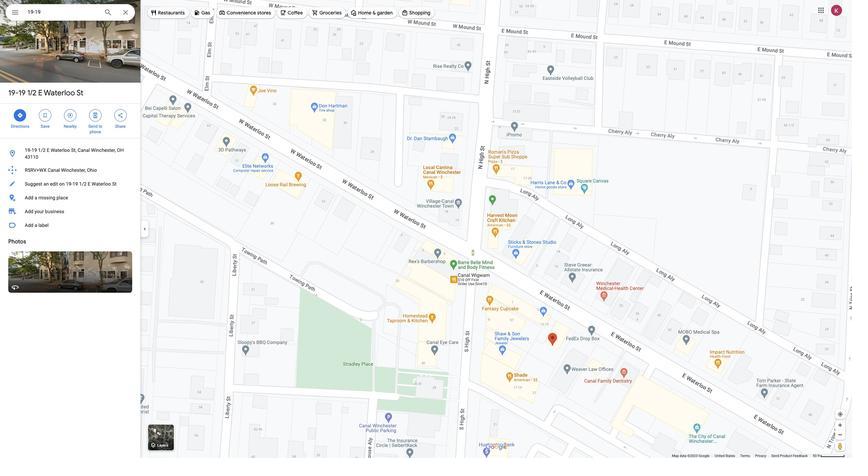 Task type: describe. For each thing, give the bounding box(es) containing it.
43110
[[25, 154, 38, 160]]

coffee button
[[278, 4, 307, 21]]

st inside button
[[112, 181, 117, 187]]

send product feedback
[[772, 454, 808, 458]]

states
[[726, 454, 736, 458]]

stores
[[257, 10, 271, 16]]

google account: kenny nguyen  
(kenny.nguyen@adept.ai) image
[[832, 5, 843, 16]]

e for 19-19 1/2 e waterloo st
[[38, 88, 42, 98]]

united states
[[715, 454, 736, 458]]

r5rv+wx canal winchester, ohio button
[[0, 163, 141, 177]]


[[17, 112, 23, 119]]

terms button
[[741, 454, 751, 458]]

groceries button
[[309, 4, 346, 21]]

a for label
[[35, 223, 37, 228]]

winchester, inside 19-19 1/2 e waterloo st, canal winchester, oh 43110
[[91, 147, 116, 153]]

canal inside r5rv+wx canal winchester, ohio button
[[48, 167, 60, 173]]

convenience stores button
[[217, 4, 275, 21]]

2 vertical spatial 19-
[[66, 181, 73, 187]]

home
[[358, 10, 372, 16]]

to
[[99, 124, 102, 129]]

privacy
[[756, 454, 767, 458]]

r5rv+wx
[[25, 167, 47, 173]]

suggest an edit on 19-19 1/2 e waterloo st button
[[0, 177, 141, 191]]

add your business
[[25, 209, 64, 214]]

waterloo inside suggest an edit on 19-19 1/2 e waterloo st button
[[92, 181, 111, 187]]

none field inside 19-19 field
[[28, 8, 99, 16]]

add a label
[[25, 223, 49, 228]]

an
[[44, 181, 49, 187]]

19- for 19-19 1/2 e waterloo st, canal winchester, oh 43110
[[25, 147, 32, 153]]

zoom in image
[[838, 423, 843, 428]]

oh
[[117, 147, 124, 153]]

add a missing place
[[25, 195, 68, 201]]

label
[[38, 223, 49, 228]]

19-19 1/2 e waterloo st, canal winchester, oh 43110
[[25, 147, 124, 160]]

footer inside google maps element
[[673, 454, 814, 458]]

50 ft button
[[814, 454, 846, 458]]

on
[[59, 181, 65, 187]]

restaurants
[[158, 10, 185, 16]]


[[117, 112, 124, 119]]

19-19 field
[[6, 4, 135, 21]]

0 horizontal spatial st
[[77, 88, 83, 98]]

ohio
[[87, 167, 97, 173]]


[[42, 112, 48, 119]]

google
[[699, 454, 710, 458]]

waterloo for st
[[44, 88, 75, 98]]

zoom out image
[[838, 432, 843, 438]]

send for send product feedback
[[772, 454, 780, 458]]

convenience
[[227, 10, 256, 16]]

show your location image
[[838, 411, 844, 418]]

privacy button
[[756, 454, 767, 458]]

actions for 19-19 1/2 e waterloo st region
[[0, 104, 141, 138]]

phone
[[90, 130, 101, 134]]

your
[[35, 209, 44, 214]]

united
[[715, 454, 725, 458]]

groceries
[[320, 10, 342, 16]]

19-19 1/2 e waterloo st, canal winchester, oh 43110 button
[[0, 144, 141, 163]]

19-19 1/2 e waterloo st main content
[[0, 0, 141, 458]]

product
[[781, 454, 793, 458]]

suggest an edit on 19-19 1/2 e waterloo st
[[25, 181, 117, 187]]

&
[[373, 10, 376, 16]]


[[67, 112, 73, 119]]

home & garden button
[[348, 4, 397, 21]]

1 vertical spatial winchester,
[[61, 167, 86, 173]]



Task type: vqa. For each thing, say whether or not it's contained in the screenshot.


Task type: locate. For each thing, give the bounding box(es) containing it.
gas
[[201, 10, 210, 16]]

terms
[[741, 454, 751, 458]]

19
[[18, 88, 26, 98], [32, 147, 37, 153], [73, 181, 78, 187]]

2 vertical spatial waterloo
[[92, 181, 111, 187]]

map
[[673, 454, 679, 458]]

e up 
[[38, 88, 42, 98]]

coffee
[[288, 10, 303, 16]]

st,
[[71, 147, 77, 153]]

a left label
[[35, 223, 37, 228]]

2 vertical spatial 1/2
[[79, 181, 87, 187]]

a
[[35, 195, 37, 201], [35, 223, 37, 228]]

send to phone
[[88, 124, 102, 134]]

waterloo inside 19-19 1/2 e waterloo st, canal winchester, oh 43110
[[51, 147, 70, 153]]

waterloo up 
[[44, 88, 75, 98]]

1 vertical spatial send
[[772, 454, 780, 458]]

footer
[[673, 454, 814, 458]]

data
[[680, 454, 687, 458]]

send product feedback button
[[772, 454, 808, 458]]

collapse side panel image
[[141, 225, 149, 233]]

3 add from the top
[[25, 223, 33, 228]]

united states button
[[715, 454, 736, 458]]

2 a from the top
[[35, 223, 37, 228]]

add for add a label
[[25, 223, 33, 228]]

1 horizontal spatial 19
[[32, 147, 37, 153]]

0 horizontal spatial 19
[[18, 88, 26, 98]]

add left "your"
[[25, 209, 33, 214]]

garden
[[377, 10, 393, 16]]

0 vertical spatial a
[[35, 195, 37, 201]]

1/2 for 19-19 1/2 e waterloo st
[[27, 88, 36, 98]]

1 horizontal spatial st
[[112, 181, 117, 187]]

2 horizontal spatial 1/2
[[79, 181, 87, 187]]

waterloo
[[44, 88, 75, 98], [51, 147, 70, 153], [92, 181, 111, 187]]

home & garden
[[358, 10, 393, 16]]

1 vertical spatial waterloo
[[51, 147, 70, 153]]

50 ft
[[814, 454, 821, 458]]

0 vertical spatial 19-
[[8, 88, 18, 98]]

0 vertical spatial winchester,
[[91, 147, 116, 153]]

add a label button
[[0, 218, 141, 232]]

1 vertical spatial st
[[112, 181, 117, 187]]

0 horizontal spatial e
[[38, 88, 42, 98]]

winchester, up suggest an edit on 19-19 1/2 e waterloo st
[[61, 167, 86, 173]]

0 horizontal spatial winchester,
[[61, 167, 86, 173]]

0 vertical spatial 19
[[18, 88, 26, 98]]

add down suggest
[[25, 195, 33, 201]]

1 vertical spatial add
[[25, 209, 33, 214]]

e for 19-19 1/2 e waterloo st, canal winchester, oh 43110
[[47, 147, 50, 153]]

©2023
[[688, 454, 698, 458]]

winchester, left oh
[[91, 147, 116, 153]]

1 horizontal spatial send
[[772, 454, 780, 458]]

canal up edit at top
[[48, 167, 60, 173]]

nearby
[[64, 124, 77, 129]]

waterloo down "ohio"
[[92, 181, 111, 187]]

19 up 
[[18, 88, 26, 98]]

19 inside 19-19 1/2 e waterloo st, canal winchester, oh 43110
[[32, 147, 37, 153]]

0 vertical spatial add
[[25, 195, 33, 201]]

1 a from the top
[[35, 195, 37, 201]]

 search field
[[6, 4, 135, 22]]

a left missing on the top of the page
[[35, 195, 37, 201]]

share
[[115, 124, 126, 129]]

waterloo for st,
[[51, 147, 70, 153]]

1 horizontal spatial e
[[47, 147, 50, 153]]

ft
[[818, 454, 821, 458]]

1 vertical spatial 19-
[[25, 147, 32, 153]]

send left 'product'
[[772, 454, 780, 458]]

1 vertical spatial e
[[47, 147, 50, 153]]

0 vertical spatial e
[[38, 88, 42, 98]]

19-19 1/2 e waterloo st
[[8, 88, 83, 98]]

2 add from the top
[[25, 209, 33, 214]]

0 vertical spatial send
[[88, 124, 98, 129]]

1 horizontal spatial canal
[[78, 147, 90, 153]]

1 vertical spatial canal
[[48, 167, 60, 173]]

1 horizontal spatial winchester,
[[91, 147, 116, 153]]

0 vertical spatial st
[[77, 88, 83, 98]]

business
[[45, 209, 64, 214]]

send
[[88, 124, 98, 129], [772, 454, 780, 458]]

google maps element
[[0, 0, 853, 458]]

canal right st,
[[78, 147, 90, 153]]

feedback
[[794, 454, 808, 458]]

suggest
[[25, 181, 42, 187]]

add for add your business
[[25, 209, 33, 214]]

19-
[[8, 88, 18, 98], [25, 147, 32, 153], [66, 181, 73, 187]]


[[11, 8, 19, 17]]

place
[[57, 195, 68, 201]]

2 vertical spatial e
[[88, 181, 91, 187]]

gas button
[[191, 4, 214, 21]]

send inside send to phone
[[88, 124, 98, 129]]

19 for 19-19 1/2 e waterloo st, canal winchester, oh 43110
[[32, 147, 37, 153]]

2 vertical spatial add
[[25, 223, 33, 228]]

19- for 19-19 1/2 e waterloo st
[[8, 88, 18, 98]]

2 vertical spatial 19
[[73, 181, 78, 187]]

2 horizontal spatial 19
[[73, 181, 78, 187]]

missing
[[38, 195, 55, 201]]

19- right on
[[66, 181, 73, 187]]

show street view coverage image
[[836, 441, 846, 451]]

0 vertical spatial 1/2
[[27, 88, 36, 98]]

 button
[[6, 4, 25, 22]]

1 vertical spatial 19
[[32, 147, 37, 153]]

send up phone
[[88, 124, 98, 129]]

r5rv+wx canal winchester, ohio
[[25, 167, 97, 173]]

send inside button
[[772, 454, 780, 458]]

footer containing map data ©2023 google
[[673, 454, 814, 458]]

1/2 inside 19-19 1/2 e waterloo st, canal winchester, oh 43110
[[38, 147, 46, 153]]

directions
[[11, 124, 29, 129]]

e up r5rv+wx canal winchester, ohio
[[47, 147, 50, 153]]

1 add from the top
[[25, 195, 33, 201]]

19- inside 19-19 1/2 e waterloo st, canal winchester, oh 43110
[[25, 147, 32, 153]]

1/2 for 19-19 1/2 e waterloo st, canal winchester, oh 43110
[[38, 147, 46, 153]]

canal
[[78, 147, 90, 153], [48, 167, 60, 173]]

shopping
[[410, 10, 431, 16]]

1 vertical spatial 1/2
[[38, 147, 46, 153]]

a for missing
[[35, 195, 37, 201]]

add a missing place button
[[0, 191, 141, 205]]

save
[[41, 124, 50, 129]]

0 vertical spatial canal
[[78, 147, 90, 153]]

50
[[814, 454, 817, 458]]

shopping button
[[399, 4, 435, 21]]

add left label
[[25, 223, 33, 228]]

0 horizontal spatial send
[[88, 124, 98, 129]]

st
[[77, 88, 83, 98], [112, 181, 117, 187]]

canal inside 19-19 1/2 e waterloo st, canal winchester, oh 43110
[[78, 147, 90, 153]]

e
[[38, 88, 42, 98], [47, 147, 50, 153], [88, 181, 91, 187]]

0 horizontal spatial 1/2
[[27, 88, 36, 98]]

map data ©2023 google
[[673, 454, 710, 458]]

19 up 43110
[[32, 147, 37, 153]]

0 horizontal spatial canal
[[48, 167, 60, 173]]

0 vertical spatial waterloo
[[44, 88, 75, 98]]

e inside 19-19 1/2 e waterloo st, canal winchester, oh 43110
[[47, 147, 50, 153]]

1 vertical spatial a
[[35, 223, 37, 228]]

None field
[[28, 8, 99, 16]]


[[92, 112, 98, 119]]

1 horizontal spatial 19-
[[25, 147, 32, 153]]

waterloo left st,
[[51, 147, 70, 153]]

e down "ohio"
[[88, 181, 91, 187]]

edit
[[50, 181, 58, 187]]

2 horizontal spatial e
[[88, 181, 91, 187]]

add your business link
[[0, 205, 141, 218]]

convenience stores
[[227, 10, 271, 16]]

restaurants button
[[148, 4, 189, 21]]

add
[[25, 195, 33, 201], [25, 209, 33, 214], [25, 223, 33, 228]]

19- up 
[[8, 88, 18, 98]]

send for send to phone
[[88, 124, 98, 129]]

add for add a missing place
[[25, 195, 33, 201]]

1 horizontal spatial 1/2
[[38, 147, 46, 153]]

0 horizontal spatial 19-
[[8, 88, 18, 98]]

layers
[[157, 444, 168, 448]]

19 right on
[[73, 181, 78, 187]]

winchester,
[[91, 147, 116, 153], [61, 167, 86, 173]]

2 horizontal spatial 19-
[[66, 181, 73, 187]]

19 for 19-19 1/2 e waterloo st
[[18, 88, 26, 98]]

19- up 43110
[[25, 147, 32, 153]]

photos
[[8, 238, 26, 245]]

1/2
[[27, 88, 36, 98], [38, 147, 46, 153], [79, 181, 87, 187]]



